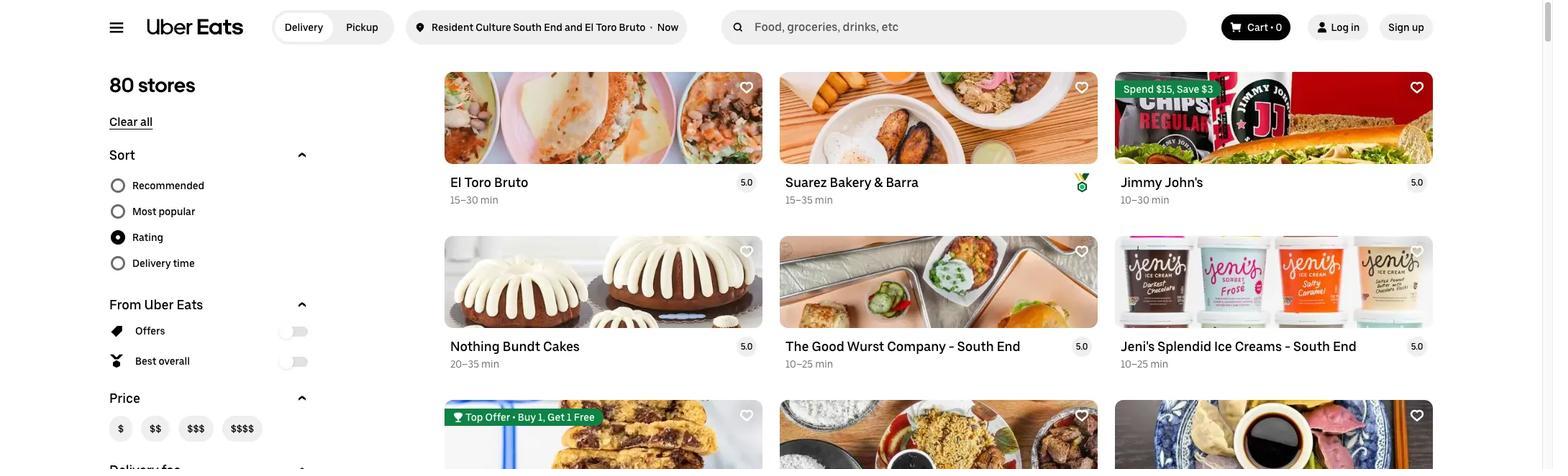 Task type: locate. For each thing, give the bounding box(es) containing it.
• left 0
[[1270, 22, 1274, 33]]

$$ button
[[141, 416, 170, 442]]

culture
[[476, 22, 511, 33]]

option group containing recommended
[[109, 173, 311, 276]]

$$$
[[187, 423, 205, 434]]

0 vertical spatial delivery
[[285, 22, 323, 33]]

stores
[[138, 73, 195, 97]]

0 horizontal spatial add to favorites image
[[739, 409, 754, 423]]

delivery
[[285, 22, 323, 33], [132, 258, 171, 269]]

1 vertical spatial delivery
[[132, 258, 171, 269]]

toro
[[596, 22, 617, 33]]

delivery for delivery
[[285, 22, 323, 33]]

1 horizontal spatial •
[[1270, 22, 1274, 33]]

sort
[[109, 147, 135, 163]]

up
[[1412, 22, 1424, 33]]

log in
[[1331, 22, 1360, 33]]

$$$$ button
[[222, 416, 263, 442]]

delivery left pickup
[[285, 22, 323, 33]]

•
[[650, 22, 653, 33], [1270, 22, 1274, 33]]

clear all
[[109, 115, 153, 129]]

0 horizontal spatial •
[[650, 22, 653, 33]]

best
[[135, 355, 156, 367]]

delivery down rating
[[132, 258, 171, 269]]

delivery inside radio
[[285, 22, 323, 33]]

1 add to favorites image from the left
[[739, 409, 754, 423]]

add to favorites image
[[739, 81, 754, 95], [1075, 81, 1089, 95], [1410, 81, 1424, 95], [739, 245, 754, 259], [1075, 245, 1089, 259], [1410, 245, 1424, 259], [1075, 409, 1089, 423]]

2 add to favorites image from the left
[[1410, 409, 1424, 423]]

add to favorites image
[[739, 409, 754, 423], [1410, 409, 1424, 423]]

most
[[132, 206, 156, 217]]

Delivery radio
[[275, 13, 333, 42]]

clear
[[109, 115, 138, 129]]

uber eats home image
[[147, 19, 243, 36]]

option group
[[109, 173, 311, 276]]

0 horizontal spatial delivery
[[132, 258, 171, 269]]

$$$ button
[[179, 416, 213, 442]]

1 horizontal spatial delivery
[[285, 22, 323, 33]]

most popular
[[132, 206, 195, 217]]

1 horizontal spatial add to favorites image
[[1410, 409, 1424, 423]]

in
[[1351, 22, 1360, 33]]

$ button
[[109, 416, 132, 442]]

log in link
[[1308, 14, 1368, 40]]

offers
[[135, 325, 165, 337]]

deliver to image
[[414, 19, 426, 36]]

• left now
[[650, 22, 653, 33]]

popular
[[159, 206, 195, 217]]

now
[[657, 22, 678, 33]]

main navigation menu image
[[109, 20, 124, 35]]



Task type: describe. For each thing, give the bounding box(es) containing it.
cart
[[1247, 22, 1268, 33]]

sign
[[1389, 22, 1410, 33]]

uber
[[144, 297, 174, 312]]

pickup
[[346, 22, 378, 33]]

clear all button
[[109, 115, 153, 129]]

sign up link
[[1380, 14, 1433, 40]]

best overall
[[135, 355, 190, 367]]

overall
[[159, 355, 190, 367]]

$
[[118, 423, 124, 434]]

end
[[544, 22, 562, 33]]

cart • 0
[[1247, 22, 1282, 33]]

recommended
[[132, 180, 204, 191]]

Pickup radio
[[333, 13, 391, 42]]

Food, groceries, drinks, etc text field
[[755, 20, 1181, 35]]

south
[[513, 22, 542, 33]]

from uber eats button
[[109, 296, 311, 314]]

$$
[[150, 423, 161, 434]]

el
[[585, 22, 594, 33]]

0
[[1276, 22, 1282, 33]]

rating
[[132, 232, 163, 243]]

2 • from the left
[[1270, 22, 1274, 33]]

bruto
[[619, 22, 646, 33]]

and
[[565, 22, 583, 33]]

log
[[1331, 22, 1349, 33]]

resident culture south end and el toro bruto • now
[[432, 22, 678, 33]]

sign up
[[1389, 22, 1424, 33]]

delivery time
[[132, 258, 195, 269]]

from
[[109, 297, 141, 312]]

resident
[[432, 22, 473, 33]]

all
[[140, 115, 153, 129]]

price
[[109, 391, 140, 406]]

price button
[[109, 390, 311, 407]]

1 • from the left
[[650, 22, 653, 33]]

sort button
[[109, 147, 311, 164]]

time
[[173, 258, 195, 269]]

eats
[[177, 297, 203, 312]]

$$$$
[[231, 423, 254, 434]]

delivery for delivery time
[[132, 258, 171, 269]]

80 stores
[[109, 73, 195, 97]]

80
[[109, 73, 134, 97]]

from uber eats
[[109, 297, 203, 312]]



Task type: vqa. For each thing, say whether or not it's contained in the screenshot.
$6+
no



